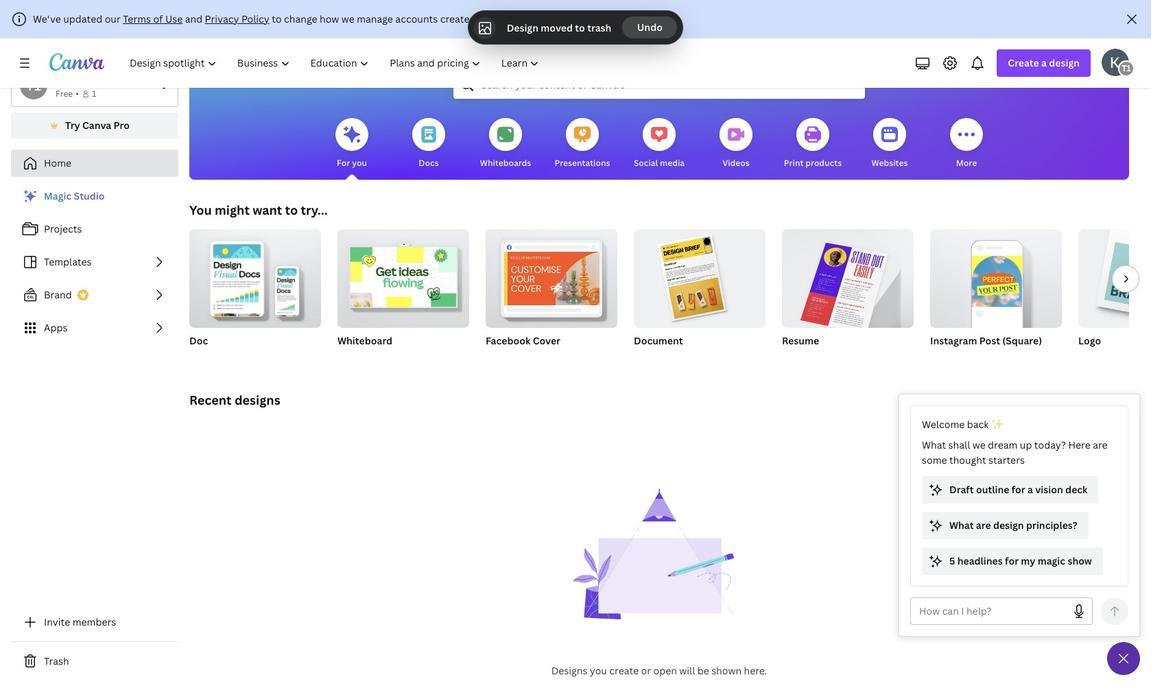 Task type: describe. For each thing, give the bounding box(es) containing it.
what are design principles?
[[950, 519, 1078, 532]]

social
[[634, 157, 658, 169]]

we've
[[33, 12, 61, 25]]

try canva pro button
[[11, 113, 178, 139]]

use
[[165, 12, 183, 25]]

create
[[1008, 56, 1039, 69]]

starters
[[989, 454, 1025, 467]]

try canva pro
[[65, 119, 130, 132]]

presentations button
[[555, 108, 610, 180]]

policy
[[241, 12, 270, 25]]

videos button
[[720, 108, 753, 180]]

whiteboard group
[[338, 224, 469, 365]]

are inside what shall we dream up today? here are some thought starters
[[1093, 438, 1108, 451]]

logo
[[1079, 334, 1101, 347]]

magic
[[1038, 554, 1066, 567]]

docs
[[419, 157, 439, 169]]

resume
[[782, 334, 819, 347]]

moved
[[541, 21, 573, 34]]

welcome back ✨
[[922, 418, 1004, 431]]

our
[[105, 12, 121, 25]]

my
[[1021, 554, 1036, 567]]

privacy
[[205, 12, 239, 25]]

you for designs you create or open will be shown here.
[[590, 664, 607, 677]]

terms
[[123, 12, 151, 25]]

design for create a design
[[1049, 56, 1080, 69]]

0 horizontal spatial we
[[341, 12, 355, 25]]

magic studio link
[[11, 183, 178, 210]]

Switch to another team button
[[11, 66, 178, 107]]

thought
[[950, 454, 986, 467]]

media
[[660, 157, 685, 169]]

team 1 image inside t1 popup button
[[1118, 60, 1135, 77]]

group for whiteboard 'group'
[[338, 224, 469, 328]]

resume group
[[782, 224, 914, 365]]

we've updated our terms of use and privacy policy to change how we manage accounts created using work emails.
[[33, 12, 562, 25]]

what for what shall we dream up today? here are some thought starters
[[922, 438, 946, 451]]

for for outline
[[1012, 483, 1026, 496]]

a inside draft outline for a vision deck button
[[1028, 483, 1033, 496]]

group for resume group
[[782, 224, 914, 334]]

and
[[185, 12, 203, 25]]

group for "doc" group
[[189, 224, 321, 328]]

you
[[189, 202, 212, 218]]

websites button
[[872, 108, 908, 180]]

templates
[[44, 255, 92, 268]]

team 1 image inside switch to another team button
[[20, 72, 47, 99]]

facebook
[[486, 334, 531, 347]]

t1 button
[[1102, 49, 1135, 77]]

a inside create a design "dropdown button"
[[1042, 56, 1047, 69]]

instagram post (square)
[[930, 334, 1042, 347]]

undo
[[637, 21, 663, 34]]

websites
[[872, 157, 908, 169]]

principles?
[[1026, 519, 1078, 532]]

we inside what shall we dream up today? here are some thought starters
[[973, 438, 986, 451]]

apps link
[[11, 314, 178, 342]]

top level navigation element
[[121, 49, 551, 77]]

emails.
[[530, 12, 562, 25]]

doc group
[[189, 224, 321, 365]]

of
[[153, 12, 163, 25]]

trash link
[[11, 648, 178, 675]]

work
[[505, 12, 527, 25]]

designs you create or open will be shown here.
[[551, 664, 767, 677]]

trash
[[44, 655, 69, 668]]

instagram
[[930, 334, 977, 347]]

document group
[[634, 224, 766, 365]]

change
[[284, 12, 317, 25]]

0 vertical spatial design
[[657, 25, 728, 55]]

try...
[[301, 202, 328, 218]]

what shall we dream up today? here are some thought starters
[[922, 438, 1108, 467]]

what for what will you design today?
[[510, 25, 568, 55]]

create a design
[[1008, 56, 1080, 69]]

instagram post (square) group
[[930, 224, 1062, 365]]

document
[[634, 334, 683, 347]]

up
[[1020, 438, 1032, 451]]

design for what are design principles?
[[993, 519, 1024, 532]]

draft outline for a vision deck button
[[922, 476, 1099, 504]]

today? inside what shall we dream up today? here are some thought starters
[[1035, 438, 1066, 451]]

how
[[320, 12, 339, 25]]

draft
[[950, 483, 974, 496]]

what will you design today?
[[510, 25, 809, 55]]

create
[[609, 664, 639, 677]]

videos
[[723, 157, 750, 169]]

canva
[[82, 119, 111, 132]]

print products button
[[784, 108, 842, 180]]

apps
[[44, 321, 67, 334]]

shall
[[949, 438, 970, 451]]

draft outline for a vision deck
[[950, 483, 1088, 496]]

might
[[215, 202, 250, 218]]



Task type: vqa. For each thing, say whether or not it's contained in the screenshot.
headlines
yes



Task type: locate. For each thing, give the bounding box(es) containing it.
created
[[440, 12, 476, 25]]

team 1 element inside switch to another team button
[[20, 72, 47, 99]]

5
[[950, 554, 955, 567]]

accounts
[[395, 12, 438, 25]]

privacy policy link
[[205, 12, 270, 25]]

1 horizontal spatial to
[[285, 202, 298, 218]]

social media button
[[634, 108, 685, 180]]

outline
[[976, 483, 1010, 496]]

here.
[[744, 664, 767, 677]]

a
[[1042, 56, 1047, 69], [1028, 483, 1033, 496]]

are inside button
[[976, 519, 991, 532]]

back
[[967, 418, 989, 431]]

or
[[641, 664, 651, 677]]

2 vertical spatial what
[[950, 519, 974, 532]]

group
[[189, 224, 321, 328], [338, 224, 469, 328], [486, 224, 618, 328], [634, 224, 766, 328], [782, 224, 914, 334], [930, 224, 1062, 328], [1079, 229, 1151, 328]]

1 vertical spatial today?
[[1035, 438, 1066, 451]]

design inside what are design principles? button
[[993, 519, 1024, 532]]

team 1 image
[[1118, 60, 1135, 77], [20, 72, 47, 99]]

1 horizontal spatial you
[[590, 664, 607, 677]]

design up search 'search box'
[[657, 25, 728, 55]]

shown
[[712, 664, 742, 677]]

recent
[[189, 392, 232, 408]]

0 horizontal spatial to
[[272, 12, 282, 25]]

design
[[657, 25, 728, 55], [1049, 56, 1080, 69], [993, 519, 1024, 532]]

0 vertical spatial are
[[1093, 438, 1108, 451]]

2 horizontal spatial to
[[575, 21, 585, 34]]

doc
[[189, 334, 208, 347]]

kendall parks image
[[1102, 49, 1129, 76]]

terms of use link
[[123, 12, 183, 25]]

whiteboard
[[338, 334, 393, 347]]

deck
[[1066, 483, 1088, 496]]

headlines
[[958, 554, 1003, 567]]

recent designs
[[189, 392, 280, 408]]

group for instagram post (square) group
[[930, 224, 1062, 328]]

1 vertical spatial we
[[973, 438, 986, 451]]

you right trash at the right
[[612, 25, 653, 55]]

updated
[[63, 12, 102, 25]]

we right the 'how'
[[341, 12, 355, 25]]

brand
[[44, 288, 72, 301]]

what are design principles? button
[[922, 512, 1089, 539]]

status
[[468, 11, 683, 44]]

using
[[478, 12, 503, 25]]

1 horizontal spatial are
[[1093, 438, 1108, 451]]

a right create
[[1042, 56, 1047, 69]]

a left vision
[[1028, 483, 1033, 496]]

whiteboards button
[[480, 108, 531, 180]]

for left my
[[1005, 554, 1019, 567]]

studio
[[74, 189, 105, 202]]

invite members button
[[11, 609, 178, 636]]

0 vertical spatial a
[[1042, 56, 1047, 69]]

2 horizontal spatial you
[[612, 25, 653, 55]]

None search field
[[454, 71, 865, 99]]

1 horizontal spatial team 1 image
[[1118, 60, 1135, 77]]

you might want to try...
[[189, 202, 328, 218]]

here
[[1069, 438, 1091, 451]]

projects link
[[11, 215, 178, 243]]

manage
[[357, 12, 393, 25]]

what
[[510, 25, 568, 55], [922, 438, 946, 451], [950, 519, 974, 532]]

what for what are design principles?
[[950, 519, 974, 532]]

pro
[[114, 119, 130, 132]]

social media
[[634, 157, 685, 169]]

1 vertical spatial will
[[679, 664, 695, 677]]

docs button
[[412, 108, 445, 180]]

1 horizontal spatial today?
[[1035, 438, 1066, 451]]

1 horizontal spatial will
[[679, 664, 695, 677]]

1 vertical spatial a
[[1028, 483, 1033, 496]]

logo group
[[1079, 229, 1151, 365]]

for for headlines
[[1005, 554, 1019, 567]]

free
[[56, 88, 73, 99]]

group for logo group
[[1079, 229, 1151, 328]]

0 horizontal spatial today?
[[732, 25, 809, 55]]

will left be
[[679, 664, 695, 677]]

2 vertical spatial you
[[590, 664, 607, 677]]

0 vertical spatial will
[[572, 25, 607, 55]]

more
[[956, 157, 977, 169]]

group for document group
[[634, 224, 766, 328]]

you right for
[[352, 157, 367, 169]]

0 horizontal spatial are
[[976, 519, 991, 532]]

1 vertical spatial are
[[976, 519, 991, 532]]

create a design button
[[997, 49, 1091, 77]]

1 horizontal spatial design
[[993, 519, 1024, 532]]

1 vertical spatial design
[[1049, 56, 1080, 69]]

•
[[76, 88, 79, 99]]

products
[[806, 157, 842, 169]]

1 vertical spatial for
[[1005, 554, 1019, 567]]

design right create
[[1049, 56, 1080, 69]]

(square)
[[1003, 334, 1042, 347]]

1 horizontal spatial we
[[973, 438, 986, 451]]

for right outline
[[1012, 483, 1026, 496]]

facebook cover group
[[486, 224, 618, 365]]

undo button
[[623, 16, 677, 38]]

you for for you
[[352, 157, 367, 169]]

1
[[92, 88, 96, 99]]

0 vertical spatial you
[[612, 25, 653, 55]]

brand link
[[11, 281, 178, 309]]

2 horizontal spatial design
[[1049, 56, 1080, 69]]

1 vertical spatial you
[[352, 157, 367, 169]]

templates link
[[11, 248, 178, 276]]

team 1 element
[[1118, 60, 1135, 77], [20, 72, 47, 99]]

0 vertical spatial we
[[341, 12, 355, 25]]

what inside button
[[950, 519, 974, 532]]

what inside what shall we dream up today? here are some thought starters
[[922, 438, 946, 451]]

we
[[341, 12, 355, 25], [973, 438, 986, 451]]

list
[[11, 183, 178, 342]]

team 1 element inside t1 popup button
[[1118, 60, 1135, 77]]

design
[[507, 21, 539, 34]]

0 horizontal spatial you
[[352, 157, 367, 169]]

invite members
[[44, 615, 116, 628]]

2 vertical spatial design
[[993, 519, 1024, 532]]

list containing magic studio
[[11, 183, 178, 342]]

facebook cover
[[486, 334, 561, 347]]

you
[[612, 25, 653, 55], [352, 157, 367, 169], [590, 664, 607, 677]]

0 horizontal spatial design
[[657, 25, 728, 55]]

design down draft outline for a vision deck button
[[993, 519, 1024, 532]]

home
[[44, 156, 71, 169]]

invite
[[44, 615, 70, 628]]

for
[[337, 157, 350, 169]]

status containing undo
[[468, 11, 683, 44]]

to
[[272, 12, 282, 25], [575, 21, 585, 34], [285, 202, 298, 218]]

1 horizontal spatial team 1 element
[[1118, 60, 1135, 77]]

2 horizontal spatial what
[[950, 519, 974, 532]]

are
[[1093, 438, 1108, 451], [976, 519, 991, 532]]

0 vertical spatial for
[[1012, 483, 1026, 496]]

0 horizontal spatial what
[[510, 25, 568, 55]]

magic studio
[[44, 189, 105, 202]]

want
[[253, 202, 282, 218]]

to left try...
[[285, 202, 298, 218]]

you left create
[[590, 664, 607, 677]]

to right policy
[[272, 12, 282, 25]]

design inside create a design "dropdown button"
[[1049, 56, 1080, 69]]

0 vertical spatial today?
[[732, 25, 809, 55]]

print
[[784, 157, 804, 169]]

0 horizontal spatial will
[[572, 25, 607, 55]]

cover
[[533, 334, 561, 347]]

welcome
[[922, 418, 965, 431]]

print products
[[784, 157, 842, 169]]

try
[[65, 119, 80, 132]]

0 horizontal spatial a
[[1028, 483, 1033, 496]]

Search search field
[[481, 72, 838, 98]]

0 horizontal spatial team 1 image
[[20, 72, 47, 99]]

will
[[572, 25, 607, 55], [679, 664, 695, 677]]

to left trash at the right
[[575, 21, 585, 34]]

more button
[[950, 108, 983, 180]]

will right emails.
[[572, 25, 607, 55]]

group for facebook cover group
[[486, 224, 618, 328]]

for
[[1012, 483, 1026, 496], [1005, 554, 1019, 567]]

are up headlines
[[976, 519, 991, 532]]

show
[[1068, 554, 1092, 567]]

0 horizontal spatial team 1 element
[[20, 72, 47, 99]]

1 vertical spatial what
[[922, 438, 946, 451]]

presentations
[[555, 157, 610, 169]]

for you button
[[336, 108, 368, 180]]

designs
[[551, 664, 588, 677]]

5 headlines for my magic show
[[950, 554, 1092, 567]]

1 horizontal spatial what
[[922, 438, 946, 451]]

we up the thought
[[973, 438, 986, 451]]

✨
[[991, 418, 1004, 431]]

1 horizontal spatial a
[[1042, 56, 1047, 69]]

Ask Canva Assistant for help text field
[[919, 598, 1066, 624]]

dream
[[988, 438, 1018, 451]]

0 vertical spatial what
[[510, 25, 568, 55]]

be
[[698, 664, 709, 677]]

home link
[[11, 150, 178, 177]]

are right here
[[1093, 438, 1108, 451]]

you inside the for you button
[[352, 157, 367, 169]]



